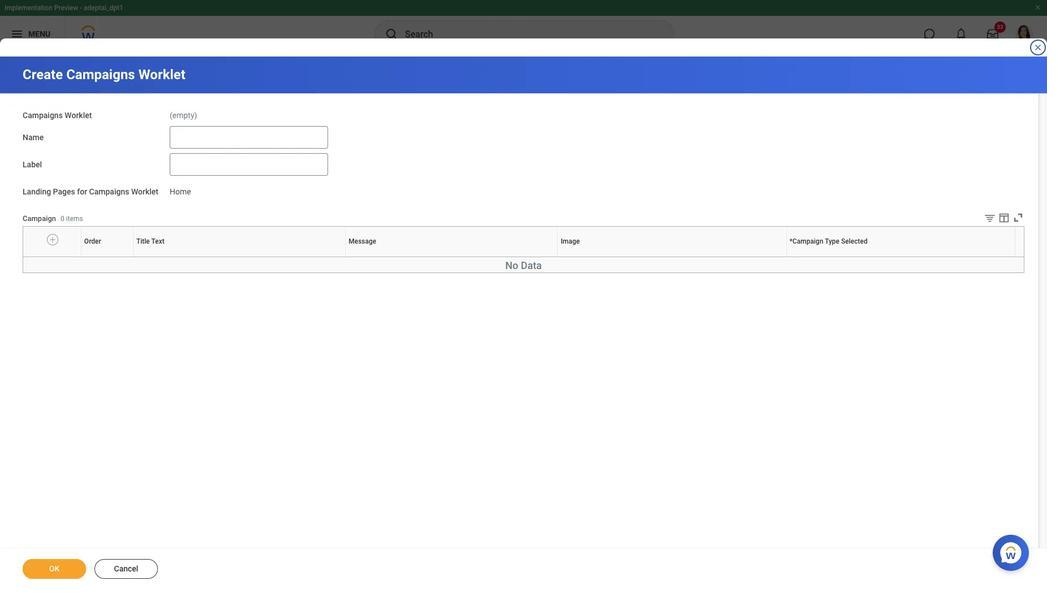 Task type: describe. For each thing, give the bounding box(es) containing it.
ok button
[[23, 560, 86, 579]]

order title text message image campaign type selected
[[107, 257, 911, 257]]

close create campaigns worklet image
[[1034, 43, 1043, 52]]

0 vertical spatial campaigns
[[66, 67, 135, 83]]

1 horizontal spatial message
[[454, 257, 456, 257]]

2 vertical spatial worklet
[[131, 187, 158, 196]]

message inside row "element"
[[349, 238, 376, 246]]

no data
[[505, 259, 542, 271]]

* campaign type selected
[[790, 238, 868, 246]]

create campaigns worklet main content
[[0, 57, 1047, 590]]

home
[[170, 187, 191, 196]]

pages
[[53, 187, 75, 196]]

1 vertical spatial text
[[241, 257, 242, 257]]

ok
[[49, 565, 60, 574]]

home element
[[170, 185, 191, 196]]

search image
[[385, 27, 398, 41]]

profile logan mcneil element
[[1009, 22, 1041, 46]]

for
[[77, 187, 87, 196]]

toolbar inside create campaigns worklet main content
[[976, 211, 1025, 226]]

title text button
[[240, 257, 243, 257]]

order column header
[[82, 257, 134, 258]]

fullscreen image
[[1012, 211, 1025, 224]]

1 vertical spatial worklet
[[65, 111, 92, 120]]

Label text field
[[170, 153, 328, 176]]

campaign type selected button
[[905, 257, 912, 257]]

1 horizontal spatial type
[[908, 257, 909, 257]]

preview
[[54, 4, 78, 12]]

0
[[61, 215, 64, 223]]

click to view/edit grid preferences image
[[998, 211, 1011, 224]]

type inside row "element"
[[825, 238, 840, 246]]

*
[[790, 238, 793, 246]]

-
[[80, 4, 82, 12]]

campaigns worklet
[[23, 111, 92, 120]]

campaign inside row "element"
[[793, 238, 824, 246]]

2 horizontal spatial campaign
[[905, 257, 908, 257]]



Task type: locate. For each thing, give the bounding box(es) containing it.
image button
[[677, 257, 679, 257]]

1 vertical spatial campaigns
[[23, 111, 63, 120]]

1 vertical spatial type
[[908, 257, 909, 257]]

landing
[[23, 187, 51, 196]]

0 vertical spatial title
[[136, 238, 150, 246]]

message button
[[454, 257, 457, 257]]

1 vertical spatial selected
[[909, 257, 911, 257]]

cancel
[[114, 565, 138, 574]]

worklet down create campaigns worklet
[[65, 111, 92, 120]]

2 vertical spatial campaigns
[[89, 187, 129, 196]]

data
[[521, 259, 542, 271]]

adeptai_dpt1
[[84, 4, 123, 12]]

0 vertical spatial worklet
[[138, 67, 186, 83]]

name
[[23, 133, 44, 142]]

implementation preview -   adeptai_dpt1 banner
[[0, 0, 1047, 52]]

selected inside row "element"
[[841, 238, 868, 246]]

toolbar
[[976, 211, 1025, 226]]

create campaigns worklet
[[23, 67, 186, 83]]

landing pages for campaigns worklet
[[23, 187, 158, 196]]

1 horizontal spatial order
[[107, 257, 109, 257]]

title inside row "element"
[[136, 238, 150, 246]]

0 horizontal spatial title
[[136, 238, 150, 246]]

1 vertical spatial image
[[677, 257, 678, 257]]

create
[[23, 67, 63, 83]]

0 horizontal spatial selected
[[841, 238, 868, 246]]

0 vertical spatial campaign
[[23, 214, 56, 223]]

worklet
[[138, 67, 186, 83], [65, 111, 92, 120], [131, 187, 158, 196]]

title text
[[136, 238, 164, 246]]

1 horizontal spatial text
[[241, 257, 242, 257]]

order inside row "element"
[[84, 238, 101, 246]]

(empty)
[[170, 111, 197, 120]]

0 vertical spatial message
[[349, 238, 376, 246]]

0 vertical spatial image
[[561, 238, 580, 246]]

Name text field
[[170, 126, 328, 149]]

0 horizontal spatial order
[[84, 238, 101, 246]]

type
[[825, 238, 840, 246], [908, 257, 909, 257]]

1 horizontal spatial image
[[677, 257, 678, 257]]

notifications large image
[[956, 28, 967, 40]]

1 vertical spatial order
[[107, 257, 109, 257]]

image inside row "element"
[[561, 238, 580, 246]]

1 horizontal spatial title
[[240, 257, 241, 257]]

2 vertical spatial campaign
[[905, 257, 908, 257]]

0 horizontal spatial message
[[349, 238, 376, 246]]

campaigns
[[66, 67, 135, 83], [23, 111, 63, 120], [89, 187, 129, 196]]

0 horizontal spatial image
[[561, 238, 580, 246]]

no
[[505, 259, 518, 271]]

workday assistant region
[[993, 531, 1034, 572]]

0 vertical spatial type
[[825, 238, 840, 246]]

0 vertical spatial text
[[151, 238, 164, 246]]

0 horizontal spatial text
[[151, 238, 164, 246]]

0 vertical spatial order
[[84, 238, 101, 246]]

campaign
[[23, 214, 56, 223], [793, 238, 824, 246], [905, 257, 908, 257]]

inbox large image
[[987, 28, 999, 40]]

1 vertical spatial message
[[454, 257, 456, 257]]

row element
[[23, 227, 1018, 257]]

order for order title text message image campaign type selected
[[107, 257, 109, 257]]

message
[[349, 238, 376, 246], [454, 257, 456, 257]]

0 vertical spatial selected
[[841, 238, 868, 246]]

create campaigns worklet dialog
[[0, 0, 1047, 590]]

order
[[84, 238, 101, 246], [107, 257, 109, 257]]

worklet left home
[[131, 187, 158, 196]]

image
[[561, 238, 580, 246], [677, 257, 678, 257]]

cancel button
[[94, 560, 158, 579]]

1 horizontal spatial campaign
[[793, 238, 824, 246]]

title
[[136, 238, 150, 246], [240, 257, 241, 257]]

text
[[151, 238, 164, 246], [241, 257, 242, 257]]

campaign 0 items
[[23, 214, 83, 223]]

selected
[[841, 238, 868, 246], [909, 257, 911, 257]]

1 vertical spatial title
[[240, 257, 241, 257]]

order for order
[[84, 238, 101, 246]]

1 vertical spatial campaign
[[793, 238, 824, 246]]

close environment banner image
[[1035, 4, 1042, 11]]

items
[[66, 215, 83, 223]]

label
[[23, 160, 42, 169]]

1 horizontal spatial selected
[[909, 257, 911, 257]]

worklet up (empty)
[[138, 67, 186, 83]]

text inside row "element"
[[151, 238, 164, 246]]

implementation
[[5, 4, 52, 12]]

plus image
[[49, 235, 57, 245]]

0 horizontal spatial campaign
[[23, 214, 56, 223]]

select to filter grid data image
[[984, 212, 996, 224]]

0 horizontal spatial type
[[825, 238, 840, 246]]

implementation preview -   adeptai_dpt1
[[5, 4, 123, 12]]



Task type: vqa. For each thing, say whether or not it's contained in the screenshot.
third chevron down image from the left
no



